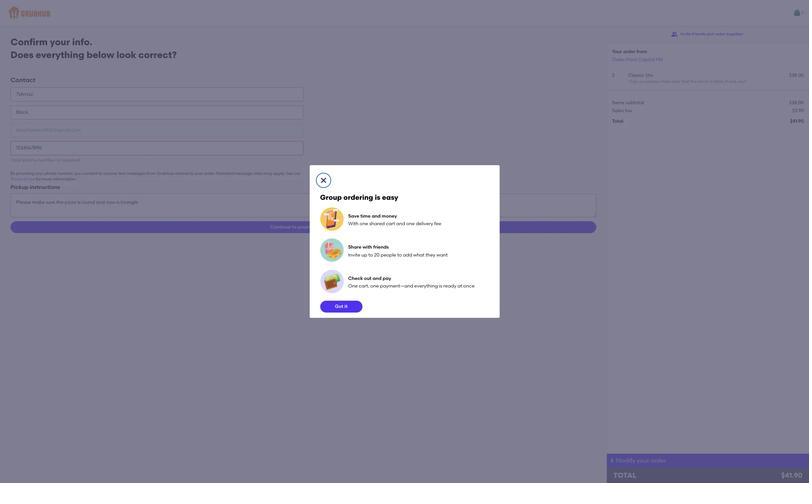 Task type: vqa. For each thing, say whether or not it's contained in the screenshot.
"+" for French Onion image
no



Task type: describe. For each thing, give the bounding box(es) containing it.
Pickup instructions text field
[[11, 194, 597, 218]]

Phone telephone field
[[11, 141, 304, 155]]

got it button
[[320, 301, 363, 313]]

to left 'add'
[[398, 252, 402, 258]]

grubhub
[[157, 171, 174, 176]]

may
[[264, 171, 273, 176]]

invite friends and order together
[[681, 32, 744, 36]]

and for money
[[372, 214, 381, 219]]

apply.
[[274, 171, 285, 176]]

info.
[[72, 36, 92, 48]]

subtotal
[[626, 100, 645, 105]]

you inside $38.00 " can you please make sure that the ranch is there, thank you! "
[[640, 79, 646, 84]]

stix
[[646, 73, 654, 78]]

text
[[118, 171, 126, 176]]

and right cart
[[397, 221, 405, 227]]

up
[[362, 252, 368, 258]]

there,
[[714, 79, 725, 84]]

sure
[[673, 79, 681, 84]]

phone inside "by providing your phone number, you consent to receive text messages from grubhub related to your order. standard message rates may apply. see our terms of use for more information."
[[44, 171, 57, 176]]

money
[[382, 214, 397, 219]]

does
[[11, 49, 34, 60]]

thank
[[726, 79, 737, 84]]

number,
[[58, 171, 74, 176]]

contact
[[11, 76, 35, 84]]

hill
[[657, 57, 663, 62]]

can
[[630, 79, 639, 84]]

is right number
[[57, 157, 60, 163]]

standard
[[216, 171, 234, 176]]

see
[[286, 171, 293, 176]]

friends inside button
[[693, 32, 706, 36]]

below
[[87, 49, 114, 60]]

First name text field
[[11, 88, 304, 102]]

look
[[117, 49, 136, 60]]

your up for on the left of the page
[[35, 171, 43, 176]]

your left the "order."
[[195, 171, 203, 176]]

0 horizontal spatial phone
[[23, 157, 37, 163]]

2 inside 2 button
[[802, 10, 805, 15]]

people
[[381, 252, 397, 258]]

your inside confirm your info. does everything below look correct?
[[50, 36, 70, 48]]

2 " from the left
[[746, 79, 748, 84]]

out
[[364, 276, 372, 282]]

2 horizontal spatial one
[[407, 221, 415, 227]]

fee
[[435, 221, 442, 227]]

to inside continue to payment method button
[[292, 225, 297, 230]]

instructions
[[30, 184, 60, 190]]

zeeks
[[613, 57, 625, 62]]

1 vertical spatial total
[[614, 472, 637, 480]]

with
[[349, 221, 359, 227]]

order inside button
[[716, 32, 726, 36]]

$38.00 " can you please make sure that the ranch is there, thank you! "
[[629, 73, 805, 84]]

payment
[[298, 225, 318, 230]]

correct?
[[139, 49, 177, 60]]

check out and pay image
[[320, 270, 344, 294]]

classic stix
[[629, 73, 654, 78]]

related
[[175, 171, 189, 176]]

items subtotal
[[613, 100, 645, 105]]

ordering
[[344, 193, 373, 202]]

save time and money image
[[320, 208, 344, 231]]

add
[[403, 252, 412, 258]]

pickup instructions
[[11, 184, 60, 190]]

sales
[[613, 108, 624, 114]]

is inside "check out and pay one cart, one payment—and everything is ready at once"
[[439, 284, 443, 289]]

once
[[464, 284, 475, 289]]

people icon image
[[672, 31, 678, 38]]

Last name text field
[[11, 106, 304, 120]]

$3.90
[[793, 108, 805, 114]]

consent
[[82, 171, 98, 176]]

group ordering is easy
[[320, 193, 399, 202]]

2 button
[[794, 7, 805, 19]]

one
[[349, 284, 358, 289]]

continue
[[270, 225, 291, 230]]

valid phone number is required
[[11, 157, 80, 163]]

receive
[[104, 171, 117, 176]]

from inside "by providing your phone number, you consent to receive text messages from grubhub related to your order. standard message rates may apply. see our terms of use for more information."
[[147, 171, 156, 176]]

main navigation navigation
[[0, 0, 810, 26]]

terms
[[11, 177, 22, 182]]

is inside $38.00 " can you please make sure that the ranch is there, thank you! "
[[710, 79, 713, 84]]

make
[[661, 79, 672, 84]]

to left receive
[[99, 171, 103, 176]]

more
[[42, 177, 52, 182]]

to left 20
[[369, 252, 373, 258]]

1 horizontal spatial order
[[651, 458, 667, 465]]

ready
[[444, 284, 457, 289]]

from inside your order from zeeks pizza capitol hill
[[637, 49, 648, 54]]

one inside "check out and pay one cart, one payment—and everything is ready at once"
[[371, 284, 379, 289]]

information.
[[53, 177, 76, 182]]

shared
[[370, 221, 385, 227]]

together
[[727, 32, 744, 36]]

what
[[414, 252, 425, 258]]



Task type: locate. For each thing, give the bounding box(es) containing it.
order inside your order from zeeks pizza capitol hill
[[624, 49, 636, 54]]

sales tax
[[613, 108, 633, 114]]

1 vertical spatial friends
[[374, 245, 389, 250]]

phone up more
[[44, 171, 57, 176]]

for
[[36, 177, 41, 182]]

everything inside "check out and pay one cart, one payment—and everything is ready at once"
[[415, 284, 438, 289]]

1 horizontal spatial friends
[[693, 32, 706, 36]]

valid phone number is required alert
[[11, 157, 80, 163]]

1 horizontal spatial phone
[[44, 171, 57, 176]]

everything
[[36, 49, 84, 60], [415, 284, 438, 289]]

0 horizontal spatial "
[[629, 79, 630, 84]]

0 vertical spatial invite
[[681, 32, 692, 36]]

easy
[[382, 193, 399, 202]]

order
[[716, 32, 726, 36], [624, 49, 636, 54], [651, 458, 667, 465]]

messages
[[127, 171, 146, 176]]

your left info.
[[50, 36, 70, 48]]

you
[[640, 79, 646, 84], [74, 171, 81, 176]]

1 horizontal spatial invite
[[681, 32, 692, 36]]

that
[[682, 79, 690, 84]]

0 vertical spatial phone
[[23, 157, 37, 163]]

everything inside confirm your info. does everything below look correct?
[[36, 49, 84, 60]]

one
[[360, 221, 368, 227], [407, 221, 415, 227], [371, 284, 379, 289]]

1 vertical spatial invite
[[349, 252, 361, 258]]

2
[[802, 10, 805, 15], [613, 73, 615, 78]]

the
[[691, 79, 697, 84]]

pickup
[[11, 184, 28, 190]]

$38.00
[[790, 73, 805, 78], [790, 100, 805, 105]]

zeeks pizza capitol hill link
[[613, 57, 663, 62]]

it
[[345, 304, 348, 310]]

your
[[613, 49, 623, 54]]

0 vertical spatial from
[[637, 49, 648, 54]]

one down time
[[360, 221, 368, 227]]

your order from zeeks pizza capitol hill
[[613, 49, 663, 62]]

1 vertical spatial 2
[[613, 73, 615, 78]]

classic
[[629, 73, 645, 78]]

to
[[99, 171, 103, 176], [190, 171, 194, 176], [292, 225, 297, 230], [369, 252, 373, 258], [398, 252, 402, 258]]

phone
[[23, 157, 37, 163], [44, 171, 57, 176]]

with
[[363, 245, 372, 250]]

to right related
[[190, 171, 194, 176]]

1 vertical spatial $38.00
[[790, 100, 805, 105]]

1 horizontal spatial 2
[[802, 10, 805, 15]]

total down sales
[[613, 119, 624, 124]]

and inside invite friends and order together button
[[707, 32, 715, 36]]

" right thank
[[746, 79, 748, 84]]

1 horizontal spatial everything
[[415, 284, 438, 289]]

0 horizontal spatial one
[[360, 221, 368, 227]]

from up zeeks pizza capitol hill link
[[637, 49, 648, 54]]

share
[[349, 245, 362, 250]]

1 horizontal spatial from
[[637, 49, 648, 54]]

order up pizza
[[624, 49, 636, 54]]

0 vertical spatial 2
[[802, 10, 805, 15]]

modify your order
[[617, 458, 667, 465]]

order.
[[204, 171, 215, 176]]

"
[[629, 79, 630, 84], [746, 79, 748, 84]]

friends
[[693, 32, 706, 36], [374, 245, 389, 250]]

0 vertical spatial order
[[716, 32, 726, 36]]

invite inside button
[[681, 32, 692, 36]]

rates
[[254, 171, 263, 176]]

1 vertical spatial order
[[624, 49, 636, 54]]

one left delivery
[[407, 221, 415, 227]]

$38.00 for $38.00
[[790, 100, 805, 105]]

total down 'modify'
[[614, 472, 637, 480]]

to left payment
[[292, 225, 297, 230]]

group
[[320, 193, 342, 202]]

everything left ready
[[415, 284, 438, 289]]

0 vertical spatial $41.90
[[791, 119, 805, 124]]

1 horizontal spatial you
[[640, 79, 646, 84]]

save time and money with one shared cart and one delivery fee
[[349, 214, 442, 227]]

invite friends and order together button
[[672, 28, 744, 40]]

use
[[28, 177, 35, 182]]

0 horizontal spatial friends
[[374, 245, 389, 250]]

got it
[[335, 304, 348, 310]]

and right out
[[373, 276, 382, 282]]

2 vertical spatial order
[[651, 458, 667, 465]]

and for pay
[[373, 276, 382, 282]]

invite right people icon
[[681, 32, 692, 36]]

one down out
[[371, 284, 379, 289]]

got
[[335, 304, 344, 310]]

1 vertical spatial everything
[[415, 284, 438, 289]]

items
[[613, 100, 625, 105]]

0 vertical spatial total
[[613, 119, 624, 124]]

0 horizontal spatial 2
[[613, 73, 615, 78]]

0 horizontal spatial invite
[[349, 252, 361, 258]]

friends inside share with friends invite up to 20 people to add what they want
[[374, 245, 389, 250]]

share with friends invite up to 20 people to add what they want
[[349, 245, 448, 258]]

save
[[349, 214, 360, 219]]

order left together
[[716, 32, 726, 36]]

confirm
[[11, 36, 48, 48]]

valid
[[11, 157, 22, 163]]

friends up 20
[[374, 245, 389, 250]]

cart,
[[359, 284, 370, 289]]

is left ready
[[439, 284, 443, 289]]

phone right 'valid'
[[23, 157, 37, 163]]

$38.00 inside $38.00 " can you please make sure that the ranch is there, thank you! "
[[790, 73, 805, 78]]

20
[[374, 252, 380, 258]]

and left together
[[707, 32, 715, 36]]

1 vertical spatial from
[[147, 171, 156, 176]]

1 vertical spatial you
[[74, 171, 81, 176]]

they
[[426, 252, 436, 258]]

terms of use link
[[11, 177, 35, 182]]

capitol
[[639, 57, 656, 62]]

svg image
[[320, 177, 328, 185]]

from left grubhub
[[147, 171, 156, 176]]

check
[[349, 276, 363, 282]]

of
[[23, 177, 27, 182]]

message
[[235, 171, 253, 176]]

" down classic at the right top of page
[[629, 79, 630, 84]]

1 horizontal spatial "
[[746, 79, 748, 84]]

0 horizontal spatial order
[[624, 49, 636, 54]]

$38.00 for $38.00 " can you please make sure that the ranch is there, thank you! "
[[790, 73, 805, 78]]

2 $38.00 from the top
[[790, 100, 805, 105]]

method
[[319, 225, 337, 230]]

everything down info.
[[36, 49, 84, 60]]

total
[[613, 119, 624, 124], [614, 472, 637, 480]]

by
[[11, 171, 15, 176]]

time
[[361, 214, 371, 219]]

is left "easy"
[[375, 193, 381, 202]]

0 vertical spatial everything
[[36, 49, 84, 60]]

invite down the share
[[349, 252, 361, 258]]

continue to payment method button
[[11, 222, 597, 233]]

you down "classic stix"
[[640, 79, 646, 84]]

delivery
[[416, 221, 434, 227]]

ranch
[[698, 79, 709, 84]]

you!
[[738, 79, 746, 84]]

confirm your info. does everything below look correct?
[[11, 36, 177, 60]]

1 vertical spatial phone
[[44, 171, 57, 176]]

pizza
[[627, 57, 638, 62]]

0 horizontal spatial from
[[147, 171, 156, 176]]

and for order
[[707, 32, 715, 36]]

your right 'modify'
[[637, 458, 650, 465]]

our
[[294, 171, 301, 176]]

0 vertical spatial $38.00
[[790, 73, 805, 78]]

and up shared
[[372, 214, 381, 219]]

0 vertical spatial you
[[640, 79, 646, 84]]

friends right people icon
[[693, 32, 706, 36]]

you inside "by providing your phone number, you consent to receive text messages from grubhub related to your order. standard message rates may apply. see our terms of use for more information."
[[74, 171, 81, 176]]

required
[[61, 157, 80, 163]]

and inside "check out and pay one cart, one payment—and everything is ready at once"
[[373, 276, 382, 282]]

1 " from the left
[[629, 79, 630, 84]]

payment—and
[[380, 284, 414, 289]]

$41.90
[[791, 119, 805, 124], [782, 472, 803, 480]]

cart
[[386, 221, 395, 227]]

0 horizontal spatial you
[[74, 171, 81, 176]]

please
[[647, 79, 660, 84]]

number
[[38, 157, 56, 163]]

at
[[458, 284, 463, 289]]

1 horizontal spatial one
[[371, 284, 379, 289]]

continue to payment method
[[270, 225, 337, 230]]

0 horizontal spatial everything
[[36, 49, 84, 60]]

1 vertical spatial $41.90
[[782, 472, 803, 480]]

you left consent
[[74, 171, 81, 176]]

order right 'modify'
[[651, 458, 667, 465]]

is left there,
[[710, 79, 713, 84]]

is
[[710, 79, 713, 84], [57, 157, 60, 163], [375, 193, 381, 202], [439, 284, 443, 289]]

share with friends image
[[320, 238, 344, 263]]

your
[[50, 36, 70, 48], [35, 171, 43, 176], [195, 171, 203, 176], [637, 458, 650, 465]]

modify
[[617, 458, 636, 465]]

want
[[437, 252, 448, 258]]

pay
[[383, 276, 392, 282]]

1 $38.00 from the top
[[790, 73, 805, 78]]

2 horizontal spatial order
[[716, 32, 726, 36]]

0 vertical spatial friends
[[693, 32, 706, 36]]

invite inside share with friends invite up to 20 people to add what they want
[[349, 252, 361, 258]]



